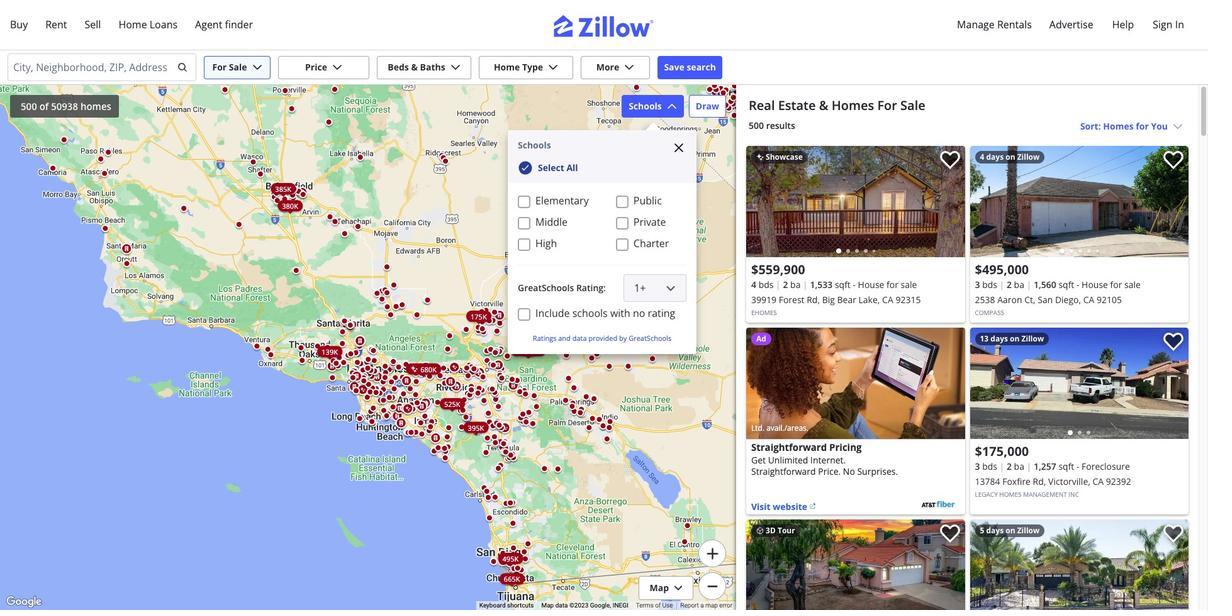Task type: describe. For each thing, give the bounding box(es) containing it.
0 horizontal spatial schools
[[518, 139, 551, 151]]

2 for $495,000
[[1007, 279, 1012, 291]]

sqft for $495,000
[[1059, 279, 1075, 291]]

chevron down image for more
[[625, 62, 635, 72]]

92105
[[1097, 294, 1123, 306]]

use
[[663, 603, 673, 610]]

2538
[[976, 294, 996, 306]]

report a map error link
[[681, 603, 733, 610]]

chevron up image
[[667, 101, 677, 111]]

sign in
[[1154, 18, 1185, 31]]

error
[[720, 603, 733, 610]]

3 for $495,000
[[976, 279, 981, 291]]

high
[[536, 237, 557, 251]]

Middle checkbox
[[518, 217, 531, 230]]

draw
[[696, 100, 720, 112]]

property images, use arrow keys to navigate, image 1 of 61 group
[[747, 146, 966, 261]]

agent
[[195, 18, 223, 31]]

save this home button for $175,000
[[1154, 328, 1189, 363]]

Include schools with no rating checkbox
[[518, 309, 531, 321]]

keyboard shortcuts button
[[480, 602, 534, 611]]

1,560 sqft
[[1034, 279, 1075, 291]]

chevron down image for sort: homes for you
[[1174, 121, 1184, 131]]

sell link
[[76, 10, 110, 40]]

homes inside dropdown button
[[1104, 120, 1134, 132]]

& inside main content
[[820, 97, 829, 114]]

homes
[[1000, 490, 1022, 499]]

on for $175,000
[[1011, 334, 1020, 344]]

beds & baths button
[[377, 56, 472, 79]]

price
[[305, 61, 327, 73]]

2 vertical spatial on
[[1006, 526, 1016, 536]]

loading...
[[839, 415, 882, 427]]

sort:
[[1081, 120, 1102, 132]]

39919 forest rd, big bear lake, ca 92315 ehomes
[[752, 294, 921, 317]]

map for map data ©2023 google, inegi
[[542, 603, 554, 610]]

three dimensional image
[[757, 528, 764, 535]]

665k link
[[500, 573, 525, 585]]

for for $559,900
[[887, 279, 899, 291]]

1,533
[[811, 279, 833, 291]]

$559,900
[[752, 261, 806, 278]]

keyboard
[[480, 603, 506, 610]]

report a map error
[[681, 603, 733, 610]]

1 horizontal spatial greatschools
[[629, 334, 672, 343]]

560k link
[[511, 345, 546, 356]]

ca inside 13784 foxfire rd, victorville, ca 92392 legacy homes management inc
[[1093, 476, 1104, 488]]

include
[[536, 307, 570, 320]]

zillow for $495,000
[[1018, 152, 1040, 162]]

175k
[[471, 312, 487, 321]]

680k
[[421, 364, 437, 374]]

bds for $559,900
[[759, 279, 774, 291]]

chevron down image inside map popup button
[[674, 584, 683, 593]]

chevron down image inside the home type popup button
[[548, 62, 559, 72]]

High checkbox
[[518, 239, 531, 251]]

chevron left image for the property images, use arrow keys to navigate, image 1 of 38 group
[[753, 568, 768, 583]]

keyboard shortcuts
[[480, 603, 534, 610]]

395k link
[[464, 422, 489, 433]]

1,533 sqft
[[811, 279, 851, 291]]

real estate & homes for sale
[[749, 97, 926, 114]]

advertisement region
[[747, 328, 966, 515]]

39919
[[752, 294, 777, 306]]

private
[[634, 215, 667, 229]]

save this home image for $495,000
[[1164, 151, 1184, 170]]

help link
[[1104, 10, 1144, 40]]

525k
[[444, 399, 461, 409]]

save this home image for $175,000
[[1164, 333, 1184, 352]]

chevron right image for '2049 london way, corona, ca 92882' image
[[944, 568, 959, 583]]

sqft for $559,900
[[835, 279, 851, 291]]

by
[[620, 334, 627, 343]]

filters element
[[0, 50, 1209, 85]]

Charter checkbox
[[616, 239, 629, 251]]

13784
[[976, 476, 1001, 488]]

zillow logo image
[[554, 15, 655, 37]]

13
[[981, 334, 989, 344]]

legacy
[[976, 490, 998, 499]]

beds
[[388, 61, 409, 73]]

500 for 500 of 50938 homes
[[21, 100, 37, 113]]

advertise link
[[1041, 10, 1103, 40]]

provided
[[589, 334, 618, 343]]

rating
[[648, 307, 676, 320]]

save search
[[664, 61, 716, 73]]

chevron right image for 609 ginger snap ln, bakersfield, ca 93307 image
[[1168, 568, 1183, 583]]

©2023
[[570, 603, 589, 610]]

- foreclosure
[[1077, 461, 1131, 473]]

39919 forest rd, big bear lake, ca 92315 image
[[747, 146, 966, 258]]

Private checkbox
[[616, 217, 629, 230]]

zillow for $175,000
[[1022, 334, 1045, 344]]

property images, use arrow keys to navigate, image 1 of 3 group
[[971, 328, 1189, 443]]

terms
[[636, 603, 654, 610]]

:
[[604, 282, 606, 294]]

50938
[[51, 100, 78, 113]]

- for $495,000
[[1077, 279, 1080, 291]]

select all button
[[518, 161, 578, 176]]

days for $175,000
[[991, 334, 1009, 344]]

sort: homes for you button
[[1078, 119, 1187, 133]]

ba for $495,000
[[1015, 279, 1025, 291]]

showcase
[[764, 152, 803, 162]]

2 ba for $559,900
[[784, 279, 801, 291]]

139k
[[322, 347, 338, 357]]

chevron right image for $495,000
[[1168, 194, 1183, 209]]

plus image
[[706, 547, 719, 561]]

5
[[981, 526, 985, 536]]

ba for $175,000
[[1015, 461, 1025, 473]]

385k
[[275, 184, 291, 193]]

& inside popup button
[[411, 61, 418, 73]]

rd, for $175,000
[[1034, 476, 1047, 488]]

search
[[687, 61, 716, 73]]

san
[[1038, 294, 1054, 306]]

13 days on zillow
[[981, 334, 1045, 344]]

type
[[523, 61, 543, 73]]

compass
[[976, 309, 1005, 317]]

property images, use arrow keys to navigate, image 1 of 24 group
[[971, 520, 1189, 611]]

bds for $495,000
[[983, 279, 998, 291]]

rentals
[[998, 18, 1032, 31]]

home for home loans
[[119, 18, 147, 31]]

Search text field
[[13, 57, 169, 77]]

sign in link
[[1145, 10, 1194, 40]]

and
[[559, 334, 571, 343]]

rd, for $559,900
[[807, 294, 820, 306]]

for inside dropdown button
[[1137, 120, 1150, 132]]

- house for sale for $495,000
[[1077, 279, 1141, 291]]

4 for 4 bds
[[752, 279, 757, 291]]

a
[[701, 603, 704, 610]]

report
[[681, 603, 699, 610]]

house for $495,000
[[1082, 279, 1109, 291]]

sign
[[1154, 18, 1173, 31]]

chevron left image for property images, use arrow keys to navigate, image 1 of 61 group
[[753, 194, 768, 209]]

home type button
[[479, 56, 574, 79]]

map data ©2023 google, inegi
[[542, 603, 629, 610]]

139k link
[[318, 346, 342, 357]]

ca inside 2538 aaron ct, san diego, ca 92105 compass
[[1084, 294, 1095, 306]]

beds & baths
[[388, 61, 446, 73]]

manage rentals
[[958, 18, 1032, 31]]

of for terms
[[656, 603, 661, 610]]

92315
[[896, 294, 921, 306]]

minus image
[[706, 580, 719, 593]]

middle
[[536, 215, 568, 229]]

500 of 50938 homes
[[21, 100, 111, 113]]

buy link
[[1, 10, 37, 40]]

5 days on zillow
[[981, 526, 1040, 536]]

609 ginger snap ln, bakersfield, ca 93307 image
[[971, 520, 1189, 611]]



Task type: vqa. For each thing, say whether or not it's contained in the screenshot.
500 related to 500 of 50938 homes
yes



Task type: locate. For each thing, give the bounding box(es) containing it.
real
[[749, 97, 775, 114]]

property images, use arrow keys to navigate, image 1 of 38 group
[[747, 520, 966, 611]]

1 vertical spatial data
[[556, 603, 568, 610]]

home left loans
[[119, 18, 147, 31]]

chevron down image inside price popup button
[[332, 62, 342, 72]]

ehomes
[[752, 309, 777, 317]]

homes left for
[[832, 97, 875, 114]]

sqft up diego,
[[1059, 279, 1075, 291]]

3 up 13784
[[976, 461, 981, 473]]

1 vertical spatial 3 bds
[[976, 461, 998, 473]]

2 ba for $175,000
[[1007, 461, 1025, 473]]

1 vertical spatial 4
[[752, 279, 757, 291]]

advertise
[[1050, 18, 1094, 31]]

$175,000
[[976, 443, 1030, 460]]

3 bds for $175,000
[[976, 461, 998, 473]]

- for $559,900
[[853, 279, 856, 291]]

1 horizontal spatial map
[[650, 582, 669, 594]]

chevron down image for beds & baths
[[451, 62, 461, 72]]

500 for 500 results
[[749, 120, 764, 132]]

0 vertical spatial home
[[119, 18, 147, 31]]

4 for 4 days on zillow
[[981, 152, 985, 162]]

500 left 50938
[[21, 100, 37, 113]]

schools up checkmark icon
[[518, 139, 551, 151]]

0 horizontal spatial sale
[[901, 279, 918, 291]]

main content
[[737, 85, 1199, 611]]

0 horizontal spatial greatschools
[[518, 282, 574, 294]]

0 vertical spatial save this home image
[[1164, 151, 1184, 170]]

data right and
[[573, 334, 587, 343]]

1 vertical spatial of
[[656, 603, 661, 610]]

ba up forest
[[791, 279, 801, 291]]

& right beds
[[411, 61, 418, 73]]

chevron left image down 13
[[977, 376, 992, 391]]

1 horizontal spatial sale
[[1125, 279, 1141, 291]]

1 vertical spatial 500
[[749, 120, 764, 132]]

sale for $495,000
[[1125, 279, 1141, 291]]

homes right sort:
[[1104, 120, 1134, 132]]

chevron left image for the property images, use arrow keys to navigate, image 1 of 3 group
[[977, 376, 992, 391]]

home left type
[[494, 61, 520, 73]]

0 vertical spatial data
[[573, 334, 587, 343]]

0 horizontal spatial home
[[119, 18, 147, 31]]

foxfire
[[1003, 476, 1031, 488]]

1 3 bds from the top
[[976, 279, 998, 291]]

0 vertical spatial days
[[987, 152, 1004, 162]]

1 horizontal spatial of
[[656, 603, 661, 610]]

days right 13
[[991, 334, 1009, 344]]

chevron down image inside beds & baths popup button
[[451, 62, 461, 72]]

1 horizontal spatial chevron down image
[[625, 62, 635, 72]]

1,560
[[1034, 279, 1057, 291]]

rating
[[577, 282, 604, 294]]

for up 92105
[[1111, 279, 1123, 291]]

chevron left image down sparkle image
[[753, 194, 768, 209]]

map up terms of use
[[650, 582, 669, 594]]

0 vertical spatial on
[[1006, 152, 1016, 162]]

1 horizontal spatial homes
[[1104, 120, 1134, 132]]

save
[[664, 61, 685, 73]]

1 vertical spatial save this home image
[[1164, 333, 1184, 352]]

no
[[633, 307, 646, 320]]

lake,
[[859, 294, 880, 306]]

4 up 39919
[[752, 279, 757, 291]]

ba up aaron
[[1015, 279, 1025, 291]]

chevron right image for $175,000
[[1168, 376, 1183, 391]]

rd, left big at the right of page
[[807, 294, 820, 306]]

house
[[859, 279, 885, 291], [1082, 279, 1109, 291]]

chevron left image inside property images, use arrow keys to navigate, image 1 of 24 group
[[977, 568, 992, 583]]

0 horizontal spatial chevron down image
[[451, 62, 461, 72]]

3 bds for $495,000
[[976, 279, 998, 291]]

map inside popup button
[[650, 582, 669, 594]]

1 horizontal spatial home
[[494, 61, 520, 73]]

1 horizontal spatial for
[[1111, 279, 1123, 291]]

manage rentals link
[[949, 10, 1041, 40]]

chevron right image inside property images, use arrow keys to navigate, image 1 of 61 group
[[944, 194, 959, 209]]

1 horizontal spatial save this home image
[[1164, 525, 1184, 544]]

1 vertical spatial rd,
[[1034, 476, 1047, 488]]

home
[[119, 18, 147, 31], [494, 61, 520, 73]]

big
[[823, 294, 835, 306]]

loans
[[150, 18, 178, 31]]

manage
[[958, 18, 995, 31]]

1 horizontal spatial 500
[[749, 120, 764, 132]]

save this home image
[[1164, 151, 1184, 170], [1164, 333, 1184, 352], [940, 525, 960, 544]]

2 vertical spatial save this home image
[[940, 525, 960, 544]]

2 for $559,900
[[784, 279, 789, 291]]

chevron left image down the 5 at the right bottom of the page
[[977, 568, 992, 583]]

- house for sale for $559,900
[[853, 279, 918, 291]]

1 horizontal spatial schools
[[629, 100, 662, 112]]

0 horizontal spatial for
[[887, 279, 899, 291]]

1 vertical spatial homes
[[1104, 120, 1134, 132]]

2
[[784, 279, 789, 291], [1007, 279, 1012, 291], [1007, 461, 1012, 473]]

2 up forest
[[784, 279, 789, 291]]

chevron down image right baths
[[451, 62, 461, 72]]

0 horizontal spatial 4
[[752, 279, 757, 291]]

rd, up management
[[1034, 476, 1047, 488]]

chevron right image
[[944, 194, 959, 209], [1168, 194, 1183, 209], [1168, 376, 1183, 391]]

665k
[[504, 574, 520, 584]]

2 chevron right image from the left
[[1168, 568, 1183, 583]]

of left use
[[656, 603, 661, 610]]

sparkle image
[[757, 154, 764, 161]]

380k
[[282, 201, 298, 210]]

2 horizontal spatial for
[[1137, 120, 1150, 132]]

for up 92315
[[887, 279, 899, 291]]

2 ba up foxfire on the bottom right of the page
[[1007, 461, 1025, 473]]

for left you
[[1137, 120, 1150, 132]]

draw button
[[689, 95, 727, 118]]

0 vertical spatial zillow
[[1018, 152, 1040, 162]]

1 vertical spatial schools
[[518, 139, 551, 151]]

chevron down image inside more popup button
[[625, 62, 635, 72]]

sale for $559,900
[[901, 279, 918, 291]]

loading image
[[830, 418, 840, 428]]

1 horizontal spatial chevron right image
[[1168, 568, 1183, 583]]

map for map
[[650, 582, 669, 594]]

schools inside 'dropdown button'
[[629, 100, 662, 112]]

sqft for $175,000
[[1059, 461, 1075, 473]]

you
[[1152, 120, 1169, 132]]

ca down - foreclosure
[[1093, 476, 1104, 488]]

price button
[[278, 56, 370, 79]]

greatschools
[[518, 282, 574, 294], [629, 334, 672, 343]]

data inside dialog
[[573, 334, 587, 343]]

2538 aaron ct, san diego, ca 92105 link
[[976, 293, 1184, 308]]

0 vertical spatial greatschools
[[518, 282, 574, 294]]

for
[[1137, 120, 1150, 132], [887, 279, 899, 291], [1111, 279, 1123, 291]]

1 3 from the top
[[976, 279, 981, 291]]

2 down "$175,000"
[[1007, 461, 1012, 473]]

380k link
[[278, 200, 303, 211]]

home for home type
[[494, 61, 520, 73]]

bds up 13784
[[983, 461, 998, 473]]

dialog containing elementary
[[508, 130, 697, 354]]

ba
[[791, 279, 801, 291], [1015, 279, 1025, 291], [1015, 461, 1025, 473]]

3 bds up 13784
[[976, 461, 998, 473]]

house up "lake,"
[[859, 279, 885, 291]]

13784 foxfire rd, victorville, ca 92392 link
[[976, 475, 1184, 490]]

3d
[[766, 526, 776, 536]]

agent finder link
[[186, 10, 262, 40]]

rent
[[45, 18, 67, 31]]

bds up 39919
[[759, 279, 774, 291]]

house up 92105
[[1082, 279, 1109, 291]]

0 horizontal spatial save this home image
[[940, 151, 960, 170]]

0 horizontal spatial map
[[542, 603, 554, 610]]

0 horizontal spatial of
[[39, 100, 49, 113]]

0 horizontal spatial data
[[556, 603, 568, 610]]

2 sale from the left
[[1125, 279, 1141, 291]]

2 3 from the top
[[976, 461, 981, 473]]

1 horizontal spatial rd,
[[1034, 476, 1047, 488]]

chevron left image inside property images, use arrow keys to navigate, image 1 of 61 group
[[753, 194, 768, 209]]

ba for $559,900
[[791, 279, 801, 291]]

homes
[[81, 100, 111, 113]]

- house for sale up 92105
[[1077, 279, 1141, 291]]

aaron
[[998, 294, 1023, 306]]

500
[[21, 100, 37, 113], [749, 120, 764, 132]]

0 horizontal spatial 500
[[21, 100, 37, 113]]

4 up chevron left icon
[[981, 152, 985, 162]]

Public checkbox
[[616, 196, 629, 208]]

0 horizontal spatial chevron right image
[[944, 568, 959, 583]]

days up chevron left icon
[[987, 152, 1004, 162]]

greatschools up the 'include'
[[518, 282, 574, 294]]

1 - house for sale from the left
[[853, 279, 918, 291]]

chevron right image for $559,900
[[944, 194, 959, 209]]

ba up foxfire on the bottom right of the page
[[1015, 461, 1025, 473]]

close image
[[674, 143, 684, 153]]

days right the 5 at the right bottom of the page
[[987, 526, 1004, 536]]

data
[[573, 334, 587, 343], [556, 603, 568, 610]]

2 for $175,000
[[1007, 461, 1012, 473]]

save this home button for $559,900
[[930, 146, 966, 181]]

0 vertical spatial homes
[[832, 97, 875, 114]]

2538 aaron ct, san diego, ca 92105 compass
[[976, 294, 1123, 317]]

1 vertical spatial &
[[820, 97, 829, 114]]

sale up 92315
[[901, 279, 918, 291]]

1 vertical spatial days
[[991, 334, 1009, 344]]

3
[[976, 279, 981, 291], [976, 461, 981, 473]]

results
[[767, 120, 796, 132]]

1,257
[[1034, 461, 1057, 473]]

home loans
[[119, 18, 178, 31]]

3d tour
[[764, 526, 796, 536]]

management
[[1024, 490, 1068, 499]]

0 horizontal spatial rd,
[[807, 294, 820, 306]]

main content containing real estate & homes for sale
[[737, 85, 1199, 611]]

estate
[[779, 97, 816, 114]]

1 vertical spatial zillow
[[1022, 334, 1045, 344]]

ca right "lake,"
[[883, 294, 894, 306]]

data left ©2023
[[556, 603, 568, 610]]

2 - house for sale from the left
[[1077, 279, 1141, 291]]

1 sale from the left
[[901, 279, 918, 291]]

home inside popup button
[[494, 61, 520, 73]]

save this home button
[[930, 146, 966, 181], [1154, 146, 1189, 181], [1154, 328, 1189, 363], [930, 520, 966, 555], [1154, 520, 1189, 555]]

0 vertical spatial rd,
[[807, 294, 820, 306]]

more button
[[581, 56, 650, 79]]

2 up aaron
[[1007, 279, 1012, 291]]

checkmark image
[[518, 161, 533, 176]]

2 ba up aaron
[[1007, 279, 1025, 291]]

2049 london way, corona, ca 92882 image
[[747, 520, 966, 611]]

2 ba up forest
[[784, 279, 801, 291]]

ratings
[[533, 334, 557, 343]]

google image
[[3, 594, 45, 611]]

home type
[[494, 61, 543, 73]]

in
[[1176, 18, 1185, 31]]

525k link
[[440, 398, 465, 410]]

bds for $175,000
[[983, 461, 998, 473]]

3 bds up the 2538
[[976, 279, 998, 291]]

1 horizontal spatial 4
[[981, 152, 985, 162]]

0 vertical spatial schools
[[629, 100, 662, 112]]

0 horizontal spatial - house for sale
[[853, 279, 918, 291]]

elementary
[[536, 194, 589, 208]]

13784 foxfire rd, victorville, ca 92392 image
[[971, 328, 1189, 439]]

1 horizontal spatial - house for sale
[[1077, 279, 1141, 291]]

chevron left image for property images, use arrow keys to navigate, image 1 of 24 group
[[977, 568, 992, 583]]

2 horizontal spatial chevron down image
[[1174, 121, 1184, 131]]

chevron right image
[[944, 568, 959, 583], [1168, 568, 1183, 583]]

0 vertical spatial map
[[650, 582, 669, 594]]

2 ba for $495,000
[[1007, 279, 1025, 291]]

schools
[[573, 307, 608, 320]]

with
[[611, 307, 631, 320]]

on for $495,000
[[1006, 152, 1016, 162]]

Elementary checkbox
[[518, 196, 531, 208]]

1 vertical spatial greatschools
[[629, 334, 672, 343]]

4 days on zillow
[[981, 152, 1040, 162]]

days for $495,000
[[987, 152, 1004, 162]]

chevron down image inside sort: homes for you dropdown button
[[1174, 121, 1184, 131]]

sqft
[[835, 279, 851, 291], [1059, 279, 1075, 291], [1059, 461, 1075, 473]]

chevron left image
[[977, 194, 992, 209]]

1 vertical spatial map
[[542, 603, 554, 610]]

chevron down image
[[451, 62, 461, 72], [625, 62, 635, 72], [1174, 121, 1184, 131]]

1 vertical spatial 3
[[976, 461, 981, 473]]

1 vertical spatial save this home image
[[1164, 525, 1184, 544]]

1 chevron right image from the left
[[944, 568, 959, 583]]

greatschools right by
[[629, 334, 672, 343]]

map region
[[0, 20, 875, 611]]

0 vertical spatial of
[[39, 100, 49, 113]]

save this home button for $495,000
[[1154, 146, 1189, 181]]

save this home image inside button
[[940, 151, 960, 170]]

0 vertical spatial 3
[[976, 279, 981, 291]]

property images, use arrow keys to navigate, image 1 of 16 group
[[971, 146, 1189, 261]]

1 horizontal spatial house
[[1082, 279, 1109, 291]]

2 vertical spatial zillow
[[1018, 526, 1040, 536]]

1 house from the left
[[859, 279, 885, 291]]

ca inside 39919 forest rd, big bear lake, ca 92315 ehomes
[[883, 294, 894, 306]]

of left 50938
[[39, 100, 49, 113]]

0 vertical spatial save this home image
[[940, 151, 960, 170]]

save this home image
[[940, 151, 960, 170], [1164, 525, 1184, 544]]

1,257 sqft
[[1034, 461, 1075, 473]]

0 horizontal spatial house
[[859, 279, 885, 291]]

500 down real
[[749, 120, 764, 132]]

&
[[411, 61, 418, 73], [820, 97, 829, 114]]

1 vertical spatial home
[[494, 61, 520, 73]]

dialog
[[508, 130, 697, 354]]

chevron down image right you
[[1174, 121, 1184, 131]]

map
[[706, 603, 718, 610]]

chevron down image down finder at top left
[[252, 62, 262, 72]]

1 horizontal spatial &
[[820, 97, 829, 114]]

inegi
[[613, 603, 629, 610]]

- up 2538 aaron ct, san diego, ca 92105 link
[[1077, 279, 1080, 291]]

- up 39919 forest rd, big bear lake, ca 92315 link
[[853, 279, 856, 291]]

chevron right image inside the property images, use arrow keys to navigate, image 1 of 3 group
[[1168, 376, 1183, 391]]

chevron down image right type
[[548, 62, 559, 72]]

more
[[597, 61, 620, 73]]

house for $559,900
[[859, 279, 885, 291]]

0 vertical spatial 3 bds
[[976, 279, 998, 291]]

0 vertical spatial 500
[[21, 100, 37, 113]]

0 horizontal spatial homes
[[832, 97, 875, 114]]

1 vertical spatial on
[[1011, 334, 1020, 344]]

500 results
[[749, 120, 796, 132]]

ca left 92105
[[1084, 294, 1095, 306]]

search image
[[178, 62, 188, 72]]

diego,
[[1056, 294, 1082, 306]]

of
[[39, 100, 49, 113], [656, 603, 661, 610]]

select
[[538, 162, 565, 174]]

for for $495,000
[[1111, 279, 1123, 291]]

& right estate
[[820, 97, 829, 114]]

sort: homes for you
[[1081, 120, 1169, 132]]

sqft up victorville, at the bottom right
[[1059, 461, 1075, 473]]

sale up 2538 aaron ct, san diego, ca 92105 link
[[1125, 279, 1141, 291]]

3 bds
[[976, 279, 998, 291], [976, 461, 998, 473]]

chevron left image
[[753, 194, 768, 209], [977, 376, 992, 391], [753, 568, 768, 583], [977, 568, 992, 583]]

0 vertical spatial 4
[[981, 152, 985, 162]]

1 horizontal spatial data
[[573, 334, 587, 343]]

chevron down image
[[252, 62, 262, 72], [332, 62, 342, 72], [548, 62, 559, 72], [674, 584, 683, 593]]

rd, inside 13784 foxfire rd, victorville, ca 92392 legacy homes management inc
[[1034, 476, 1047, 488]]

chevron left image inside the property images, use arrow keys to navigate, image 1 of 38 group
[[753, 568, 768, 583]]

help
[[1113, 18, 1135, 31]]

schools left chevron up icon
[[629, 100, 662, 112]]

2 3 bds from the top
[[976, 461, 998, 473]]

bear
[[838, 294, 857, 306]]

3 for $175,000
[[976, 461, 981, 473]]

baths
[[420, 61, 446, 73]]

rd, inside 39919 forest rd, big bear lake, ca 92315 ehomes
[[807, 294, 820, 306]]

- for $175,000
[[1077, 461, 1080, 473]]

3 up the 2538
[[976, 279, 981, 291]]

bds up the 2538
[[983, 279, 998, 291]]

- up 13784 foxfire rd, victorville, ca 92392 link
[[1077, 461, 1080, 473]]

- house for sale up "lake,"
[[853, 279, 918, 291]]

2538 aaron ct, san diego, ca 92105 image
[[971, 146, 1189, 258]]

chevron down image up report
[[674, 584, 683, 593]]

0 horizontal spatial &
[[411, 61, 418, 73]]

map right shortcuts
[[542, 603, 554, 610]]

chevron left image inside the property images, use arrow keys to navigate, image 1 of 3 group
[[977, 376, 992, 391]]

2 vertical spatial days
[[987, 526, 1004, 536]]

2 house from the left
[[1082, 279, 1109, 291]]

of for 500
[[39, 100, 49, 113]]

chevron down image right the "more"
[[625, 62, 635, 72]]

finder
[[225, 18, 253, 31]]

all
[[567, 162, 578, 174]]

main navigation
[[0, 0, 1209, 50]]

chevron left image down three dimensional "image"
[[753, 568, 768, 583]]

chevron down image right price
[[332, 62, 342, 72]]

680k link
[[406, 363, 441, 375]]

0 vertical spatial &
[[411, 61, 418, 73]]

sqft up bear
[[835, 279, 851, 291]]

home inside main "navigation"
[[119, 18, 147, 31]]



